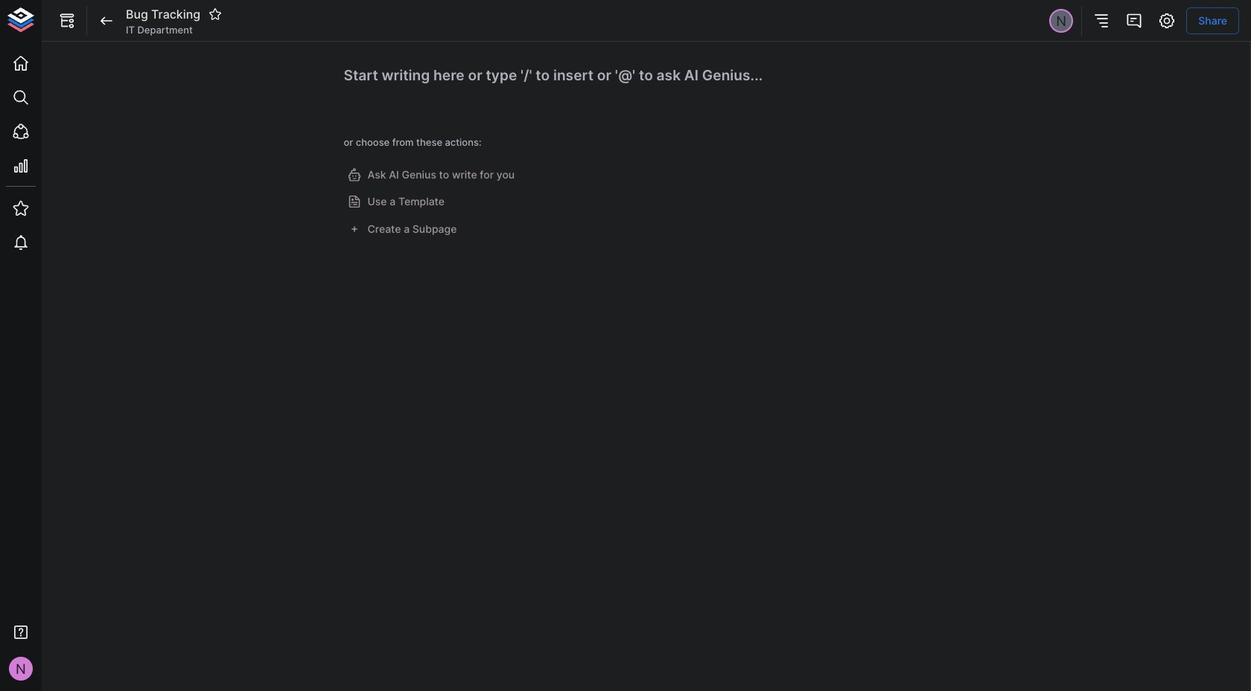 Task type: locate. For each thing, give the bounding box(es) containing it.
favorite image
[[209, 7, 222, 21]]

show wiki image
[[58, 12, 76, 30]]

settings image
[[1158, 12, 1176, 30]]

comments image
[[1126, 12, 1143, 30]]



Task type: describe. For each thing, give the bounding box(es) containing it.
go back image
[[98, 12, 115, 30]]

table of contents image
[[1093, 12, 1111, 30]]



Task type: vqa. For each thing, say whether or not it's contained in the screenshot.
Workspaces
no



